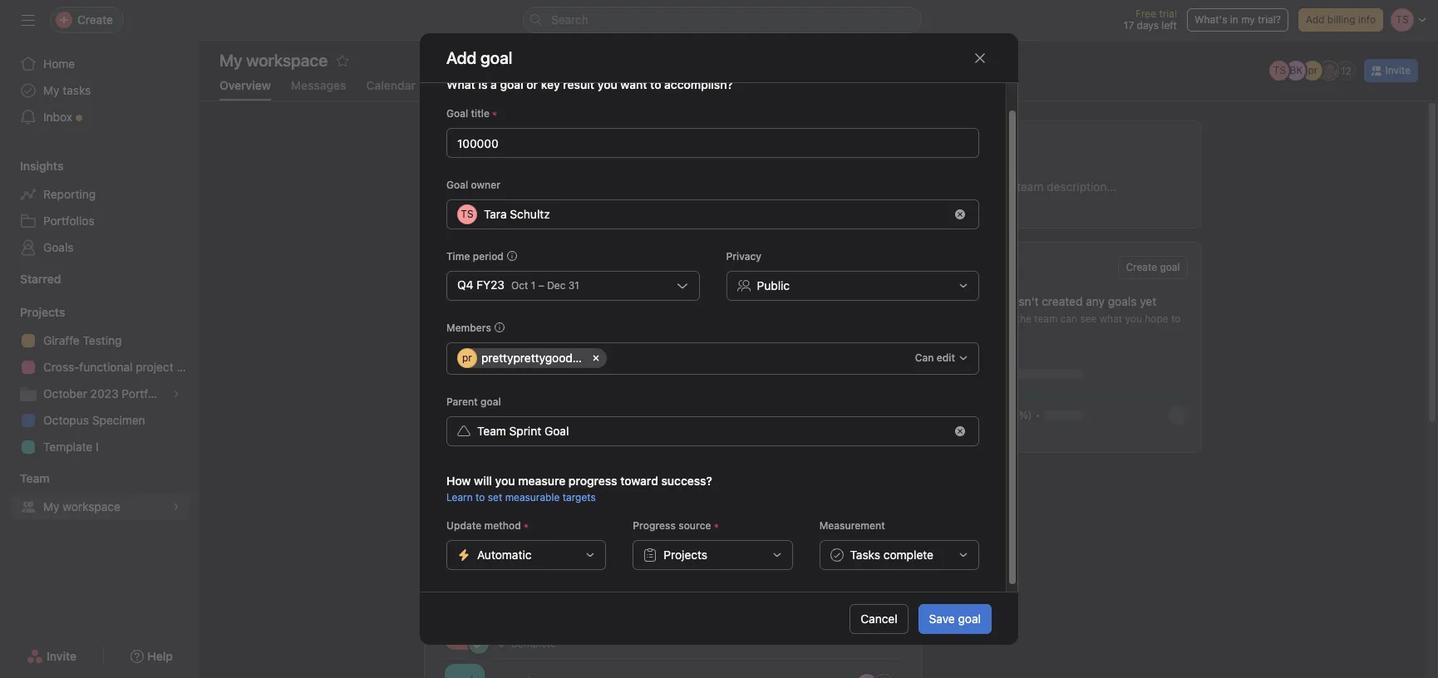Task type: vqa. For each thing, say whether or not it's contained in the screenshot.
office
no



Task type: locate. For each thing, give the bounding box(es) containing it.
title
[[471, 107, 490, 120]]

prettyprettygood77@gmail.com cell
[[457, 348, 651, 368]]

0 vertical spatial functional
[[79, 360, 133, 374]]

what is a goal or key result you want to accomplish?
[[446, 77, 733, 91]]

trial
[[1159, 7, 1177, 20]]

2 my from the top
[[43, 500, 59, 514]]

required image up members (12)
[[490, 109, 500, 119]]

1 horizontal spatial octopus
[[497, 573, 544, 587]]

cross- inside projects element
[[43, 360, 79, 374]]

1 horizontal spatial pr
[[1308, 64, 1318, 76]]

days
[[1137, 19, 1159, 32]]

0 horizontal spatial plan
[[177, 360, 199, 374]]

0 horizontal spatial to
[[476, 491, 485, 504]]

goal
[[500, 77, 523, 91], [1160, 261, 1180, 273], [979, 313, 999, 325], [480, 396, 501, 408], [958, 611, 981, 625]]

0 vertical spatial my
[[43, 83, 59, 97]]

co for 9
[[861, 525, 872, 537]]

team right the the
[[1034, 313, 1058, 325]]

to right hope
[[1171, 313, 1181, 325]]

team up the so
[[976, 294, 1002, 308]]

functional up october 2023 portfolio
[[79, 360, 133, 374]]

save goal button
[[918, 604, 992, 634]]

0 vertical spatial cross-functional project plan
[[43, 360, 199, 374]]

goal left the title in the left of the page
[[446, 107, 468, 120]]

invite button
[[1364, 59, 1418, 82], [16, 642, 87, 672]]

0 vertical spatial goal
[[446, 107, 468, 120]]

teams element
[[0, 464, 199, 524]]

0 horizontal spatial bk
[[827, 525, 840, 537]]

required image up automatic dropdown button
[[521, 521, 531, 531]]

octopus specimen link up i
[[10, 407, 190, 434]]

1 vertical spatial team
[[20, 471, 50, 485]]

octopus specimen
[[43, 413, 145, 427], [497, 573, 602, 587]]

0 vertical spatial to
[[1171, 313, 1181, 325]]

goal owner
[[446, 179, 500, 191]]

0 horizontal spatial you
[[495, 474, 515, 488]]

pr
[[1308, 64, 1318, 76], [462, 352, 472, 364]]

1 vertical spatial team
[[1034, 313, 1058, 325]]

cancel button
[[850, 604, 908, 634]]

goal right create
[[1160, 261, 1180, 273]]

project up measurable
[[525, 474, 562, 488]]

team
[[477, 424, 506, 438], [20, 471, 50, 485]]

add billing info button
[[1298, 8, 1383, 32]]

0 horizontal spatial octopus specimen link
[[10, 407, 190, 434]]

my down team dropdown button
[[43, 500, 59, 514]]

0 vertical spatial cross-
[[43, 360, 79, 374]]

1 vertical spatial required image
[[521, 521, 531, 531]]

you left want
[[597, 77, 617, 91]]

0 horizontal spatial invite button
[[16, 642, 87, 672]]

pr left ja
[[1308, 64, 1318, 76]]

1 vertical spatial projects
[[438, 417, 499, 436]]

0 horizontal spatial octopus specimen
[[43, 413, 145, 427]]

octopus specimen up i
[[43, 413, 145, 427]]

projects down 'parent goal'
[[438, 417, 499, 436]]

goal for save goal
[[958, 611, 981, 625]]

1 vertical spatial invite
[[47, 649, 77, 663]]

1 vertical spatial you
[[1125, 313, 1142, 325]]

cross- down giraffe
[[43, 360, 79, 374]]

1 vertical spatial cross-
[[497, 522, 534, 537]]

projects
[[20, 305, 65, 319], [438, 417, 499, 436], [664, 548, 707, 562]]

1 horizontal spatial cross-
[[497, 522, 534, 537]]

octopus specimen down automatic dropdown button
[[497, 573, 602, 587]]

Enter goal name text field
[[446, 128, 979, 158]]

1 vertical spatial remove image
[[955, 426, 965, 436]]

2 horizontal spatial you
[[1125, 313, 1142, 325]]

1 horizontal spatial bk
[[1290, 64, 1303, 76]]

2 co from the top
[[861, 626, 872, 639]]

1 horizontal spatial team
[[1034, 313, 1058, 325]]

this
[[950, 294, 972, 308]]

1 horizontal spatial invite
[[1385, 64, 1411, 76]]

hide sidebar image
[[22, 13, 35, 27]]

my for my workspace
[[43, 500, 59, 514]]

0 horizontal spatial octopus
[[43, 413, 89, 427]]

i
[[96, 440, 99, 454]]

my for my tasks
[[43, 83, 59, 97]]

schultz
[[510, 207, 550, 221]]

a inside this team hasn't created any goals yet add a goal so the team can see what you hope to achieve.
[[971, 313, 977, 325]]

workspace
[[63, 500, 120, 514]]

home link
[[10, 51, 190, 77]]

my workspace
[[43, 500, 120, 514]]

co left '6'
[[861, 626, 872, 639]]

you up "set"
[[495, 474, 515, 488]]

team left sprint
[[477, 424, 506, 438]]

1 vertical spatial octopus specimen
[[497, 573, 602, 587]]

time
[[446, 250, 470, 263]]

octopus down automatic dropdown button
[[497, 573, 544, 587]]

goal left the so
[[979, 313, 999, 325]]

specimen
[[92, 413, 145, 427], [547, 573, 602, 587]]

bk left 9
[[827, 525, 840, 537]]

1 vertical spatial co
[[861, 626, 872, 639]]

0 horizontal spatial specimen
[[92, 413, 145, 427]]

0 vertical spatial bk
[[1290, 64, 1303, 76]]

cross-functional project plan down 'targets' at the bottom of the page
[[497, 522, 658, 537]]

1 horizontal spatial you
[[597, 77, 617, 91]]

team down template
[[20, 471, 50, 485]]

parent
[[446, 396, 478, 408]]

1 co from the top
[[861, 525, 872, 537]]

goal right save
[[958, 611, 981, 625]]

1 vertical spatial projects button
[[633, 540, 793, 570]]

1 horizontal spatial team
[[477, 424, 506, 438]]

measure
[[518, 474, 565, 488]]

(55%)
[[1003, 409, 1032, 421]]

octopus specimen link inside projects element
[[10, 407, 190, 434]]

measurable
[[505, 491, 560, 504]]

1 horizontal spatial projects button
[[633, 540, 793, 570]]

0 vertical spatial team
[[976, 294, 1002, 308]]

goal inside this team hasn't created any goals yet add a goal so the team can see what you hope to achieve.
[[979, 313, 999, 325]]

search
[[551, 12, 588, 27]]

0 vertical spatial team
[[477, 424, 506, 438]]

0 horizontal spatial cross-functional project plan
[[43, 360, 199, 374]]

track
[[976, 409, 1000, 421]]

period
[[473, 250, 504, 263]]

team button
[[0, 470, 50, 487]]

the
[[1016, 313, 1031, 325]]

0 vertical spatial a
[[491, 77, 497, 91]]

you down goals at the top right of the page
[[1125, 313, 1142, 325]]

none text field inside prettyprettygood77@gmail.com row
[[609, 348, 622, 368]]

1 vertical spatial specimen
[[547, 573, 602, 587]]

create goal button
[[1118, 256, 1187, 279]]

0 horizontal spatial invite
[[47, 649, 77, 663]]

1 horizontal spatial a
[[971, 313, 977, 325]]

1 horizontal spatial specimen
[[547, 573, 602, 587]]

required image
[[490, 109, 500, 119], [521, 521, 531, 531]]

my left the 'tasks'
[[43, 83, 59, 97]]

0 vertical spatial pr
[[1308, 64, 1318, 76]]

1 remove image from the top
[[955, 209, 965, 219]]

functional down 'targets' at the bottom of the page
[[534, 522, 589, 537]]

0 vertical spatial co
[[861, 525, 872, 537]]

bk left ja
[[1290, 64, 1303, 76]]

about us
[[950, 136, 1017, 155]]

None text field
[[609, 348, 622, 368]]

insights
[[20, 159, 63, 173]]

0 horizontal spatial add
[[950, 313, 968, 325]]

progress
[[569, 474, 617, 488]]

yet
[[1140, 294, 1156, 308]]

1 vertical spatial bk
[[827, 525, 840, 537]]

global element
[[0, 41, 199, 140]]

2 vertical spatial projects
[[664, 548, 707, 562]]

cross-functional project plan up october 2023 portfolio
[[43, 360, 199, 374]]

automatic
[[477, 548, 532, 562]]

1 vertical spatial invite button
[[16, 642, 87, 672]]

1 vertical spatial cross-functional project plan
[[497, 522, 658, 537]]

2 vertical spatial project
[[593, 522, 631, 537]]

co left 9
[[861, 525, 872, 537]]

save
[[929, 611, 955, 625]]

remove image inside team sprint goal button
[[955, 426, 965, 436]]

octopus down october
[[43, 413, 89, 427]]

1 vertical spatial octopus
[[497, 573, 544, 587]]

0 horizontal spatial cross-
[[43, 360, 79, 374]]

0 vertical spatial project
[[136, 360, 173, 374]]

my inside the global element
[[43, 83, 59, 97]]

progress source
[[633, 520, 711, 532]]

octopus inside projects element
[[43, 413, 89, 427]]

bk
[[1290, 64, 1303, 76], [827, 525, 840, 537]]

1 horizontal spatial project
[[525, 474, 562, 488]]

1 vertical spatial goal
[[446, 179, 468, 191]]

save goal
[[929, 611, 981, 625]]

goal inside button
[[958, 611, 981, 625]]

free
[[1135, 7, 1156, 20]]

1 vertical spatial octopus specimen link
[[424, 557, 921, 608]]

puzzle image
[[454, 522, 474, 542]]

remove image for tara schultz
[[955, 209, 965, 219]]

messages
[[291, 78, 346, 92]]

goals
[[43, 240, 74, 254], [950, 258, 992, 277]]

project up portfolio
[[136, 360, 173, 374]]

1 vertical spatial goals
[[950, 258, 992, 277]]

tara schultz
[[484, 207, 550, 221]]

portfolios
[[43, 214, 94, 228]]

goal right sprint
[[544, 424, 569, 438]]

specimen down automatic dropdown button
[[547, 573, 602, 587]]

october
[[43, 387, 87, 401]]

reporting
[[43, 187, 96, 201]]

1 horizontal spatial goals
[[950, 258, 992, 277]]

goal for create goal
[[1160, 261, 1180, 273]]

goal left owner
[[446, 179, 468, 191]]

create goal
[[1126, 261, 1180, 273]]

0 vertical spatial projects button
[[0, 304, 65, 321]]

team inside dropdown button
[[20, 471, 50, 485]]

octopus specimen link down progress source
[[424, 557, 921, 608]]

ts left '6'
[[844, 626, 856, 639]]

12
[[1341, 64, 1351, 77]]

goals down the portfolios
[[43, 240, 74, 254]]

2 remove image from the top
[[955, 426, 965, 436]]

to left "set"
[[476, 491, 485, 504]]

1 vertical spatial project
[[525, 474, 562, 488]]

team for team
[[20, 471, 50, 485]]

0 horizontal spatial functional
[[79, 360, 133, 374]]

specimen inside projects element
[[92, 413, 145, 427]]

1 vertical spatial my
[[43, 500, 59, 514]]

projects button down required icon
[[633, 540, 793, 570]]

add billing info
[[1306, 13, 1376, 26]]

privacy
[[726, 250, 761, 263]]

cross- up automatic dropdown button
[[497, 522, 534, 537]]

remove image
[[955, 209, 965, 219], [955, 426, 965, 436]]

a right is
[[491, 77, 497, 91]]

pr inside cell
[[462, 352, 472, 364]]

0 horizontal spatial project
[[136, 360, 173, 374]]

1 my from the top
[[43, 83, 59, 97]]

17
[[1124, 19, 1134, 32]]

parent goal
[[446, 396, 501, 408]]

team inside button
[[477, 424, 506, 438]]

can edit
[[915, 352, 955, 364]]

ts left tara
[[461, 208, 473, 220]]

0 vertical spatial add
[[1306, 13, 1325, 26]]

my inside teams element
[[43, 500, 59, 514]]

1 horizontal spatial plan
[[634, 522, 658, 537]]

1 horizontal spatial octopus specimen link
[[424, 557, 921, 608]]

add down this
[[950, 313, 968, 325]]

you inside how will you measure progress toward success? learn to set measurable targets
[[495, 474, 515, 488]]

plan inside projects element
[[177, 360, 199, 374]]

remove image down "about us"
[[955, 209, 965, 219]]

plan
[[177, 360, 199, 374], [634, 522, 658, 537]]

invite
[[1385, 64, 1411, 76], [47, 649, 77, 663]]

what
[[1100, 313, 1122, 325]]

remove image down on
[[955, 426, 965, 436]]

goal inside button
[[1160, 261, 1180, 273]]

1 horizontal spatial required image
[[521, 521, 531, 531]]

team sprint goal button
[[446, 416, 979, 446]]

project left the progress
[[593, 522, 631, 537]]

time period
[[446, 250, 504, 263]]

goal left or
[[500, 77, 523, 91]]

0 horizontal spatial team
[[20, 471, 50, 485]]

2 horizontal spatial project
[[593, 522, 631, 537]]

octopus specimen link
[[10, 407, 190, 434], [424, 557, 921, 608]]

specimen down october 2023 portfolio
[[92, 413, 145, 427]]

1 horizontal spatial to
[[1171, 313, 1181, 325]]

overview
[[219, 78, 271, 92]]

goal for goal owner
[[446, 179, 468, 191]]

•
[[1035, 409, 1040, 421]]

update
[[446, 520, 481, 532]]

0 horizontal spatial pr
[[462, 352, 472, 364]]

owner
[[471, 179, 500, 191]]

complete
[[511, 637, 556, 650]]

add left billing
[[1306, 13, 1325, 26]]

tasks
[[850, 548, 880, 562]]

1 vertical spatial a
[[971, 313, 977, 325]]

projects button up giraffe
[[0, 304, 65, 321]]

0 horizontal spatial required image
[[490, 109, 500, 119]]

0 vertical spatial required image
[[490, 109, 500, 119]]

projects up giraffe
[[20, 305, 65, 319]]

0 vertical spatial octopus specimen
[[43, 413, 145, 427]]

can
[[915, 352, 934, 364]]

set
[[488, 491, 502, 504]]

a up achieve.
[[971, 313, 977, 325]]

0 horizontal spatial team
[[976, 294, 1002, 308]]

1 horizontal spatial projects
[[438, 417, 499, 436]]

1 vertical spatial add
[[950, 313, 968, 325]]

projects down source
[[664, 548, 707, 562]]

will
[[474, 474, 492, 488]]

1 horizontal spatial octopus specimen
[[497, 573, 602, 587]]

to
[[1171, 313, 1181, 325], [476, 491, 485, 504]]

home
[[43, 57, 75, 71]]

goal right parent
[[480, 396, 501, 408]]

0 vertical spatial octopus specimen link
[[10, 407, 190, 434]]

add
[[1306, 13, 1325, 26], [950, 313, 968, 325]]

1 horizontal spatial add
[[1306, 13, 1325, 26]]

goals inside insights element
[[43, 240, 74, 254]]

0 vertical spatial projects
[[20, 305, 65, 319]]

0 horizontal spatial a
[[491, 77, 497, 91]]

tasks complete button
[[819, 540, 979, 570]]

0 horizontal spatial goals
[[43, 240, 74, 254]]

1 horizontal spatial cross-functional project plan
[[497, 522, 658, 537]]

close this dialog image
[[973, 51, 987, 64]]

0 horizontal spatial projects button
[[0, 304, 65, 321]]

1 horizontal spatial functional
[[534, 522, 589, 537]]

0 vertical spatial octopus
[[43, 413, 89, 427]]

0 vertical spatial invite button
[[1364, 59, 1418, 82]]

how
[[446, 474, 471, 488]]

my
[[43, 83, 59, 97], [43, 500, 59, 514]]

goals up this
[[950, 258, 992, 277]]

2 vertical spatial goal
[[544, 424, 569, 438]]

pr down members
[[462, 352, 472, 364]]



Task type: describe. For each thing, give the bounding box(es) containing it.
1 vertical spatial functional
[[534, 522, 589, 537]]

learn to set measurable targets link
[[446, 491, 596, 504]]

dec
[[547, 279, 566, 292]]

so
[[1002, 313, 1013, 325]]

required image for method
[[521, 521, 531, 531]]

1 vertical spatial plan
[[634, 522, 658, 537]]

template
[[43, 440, 92, 454]]

you inside this team hasn't created any goals yet add a goal so the team can see what you hope to achieve.
[[1125, 313, 1142, 325]]

add goal
[[446, 48, 512, 67]]

source
[[678, 520, 711, 532]]

october 2023 portfolio
[[43, 387, 167, 401]]

achieve.
[[950, 328, 989, 341]]

oct
[[511, 279, 528, 292]]

to inside how will you measure progress toward success? learn to set measurable targets
[[476, 491, 485, 504]]

create
[[1126, 261, 1157, 273]]

ts up the tasks
[[844, 525, 856, 537]]

search list box
[[523, 7, 922, 33]]

calendar link
[[366, 78, 416, 101]]

see
[[1080, 313, 1097, 325]]

can edit button
[[908, 347, 976, 370]]

–
[[538, 279, 544, 292]]

progress
[[633, 520, 676, 532]]

new
[[497, 474, 521, 488]]

hasn't
[[1005, 294, 1039, 308]]

in
[[1230, 13, 1238, 26]]

0 vertical spatial you
[[597, 77, 617, 91]]

co for 6
[[861, 626, 872, 639]]

goals link
[[10, 234, 190, 261]]

template i link
[[10, 434, 190, 460]]

bk for pr
[[1290, 64, 1303, 76]]

remove image for team sprint goal
[[955, 426, 965, 436]]

my workspace
[[219, 51, 328, 70]]

giraffe
[[43, 333, 80, 347]]

insights element
[[0, 151, 199, 264]]

any
[[1086, 294, 1105, 308]]

0 vertical spatial invite
[[1385, 64, 1411, 76]]

toward success?
[[620, 474, 712, 488]]

ts left ja
[[1273, 64, 1286, 76]]

members (12)
[[438, 136, 542, 155]]

created
[[1042, 294, 1083, 308]]

is
[[478, 77, 487, 91]]

to accomplish?
[[650, 77, 733, 91]]

trial?
[[1258, 13, 1281, 26]]

projects button inside projects element
[[0, 304, 65, 321]]

what
[[446, 77, 475, 91]]

goal for goal title
[[446, 107, 468, 120]]

cross-functional project plan inside cross-functional project plan link
[[43, 360, 199, 374]]

add to starred image
[[336, 54, 349, 67]]

megaphone image
[[454, 674, 474, 678]]

inbox
[[43, 110, 72, 124]]

complete
[[883, 548, 933, 562]]

cancel
[[861, 611, 897, 625]]

free trial 17 days left
[[1124, 7, 1177, 32]]

update method
[[446, 520, 521, 532]]

automatic button
[[446, 540, 606, 570]]

31
[[568, 279, 579, 292]]

measurement
[[819, 520, 885, 532]]

cross-functional project plan link
[[10, 354, 199, 381]]

prettyprettygood77@gmail.com row
[[457, 348, 908, 372]]

required image for title
[[490, 109, 500, 119]]

my
[[1241, 13, 1255, 26]]

team sprint goal
[[477, 424, 569, 438]]

calendar
[[366, 78, 416, 92]]

add inside add billing info button
[[1306, 13, 1325, 26]]

bk for ts
[[827, 525, 840, 537]]

1 horizontal spatial invite button
[[1364, 59, 1418, 82]]

on track (55%)
[[960, 409, 1032, 421]]

tasks
[[63, 83, 91, 97]]

edit
[[937, 352, 955, 364]]

6
[[880, 627, 886, 639]]

public button
[[726, 271, 979, 301]]

overview link
[[219, 78, 271, 101]]

reporting link
[[10, 181, 190, 208]]

this team hasn't created any goals yet add a goal so the team can see what you hope to achieve.
[[950, 294, 1181, 341]]

insights button
[[0, 158, 63, 175]]

0 horizontal spatial projects
[[20, 305, 65, 319]]

key
[[541, 77, 560, 91]]

prettyprettygood77@gmail.com
[[481, 351, 651, 365]]

october 2023 portfolio link
[[10, 381, 190, 407]]

search button
[[523, 7, 922, 33]]

what's in my trial?
[[1194, 13, 1281, 26]]

learn
[[446, 491, 473, 504]]

public
[[757, 278, 790, 293]]

method
[[484, 520, 521, 532]]

inbox link
[[10, 104, 190, 131]]

left
[[1161, 19, 1177, 32]]

2 horizontal spatial projects
[[664, 548, 707, 562]]

targets
[[562, 491, 596, 504]]

tasks complete
[[850, 548, 933, 562]]

ja
[[1324, 64, 1335, 76]]

9
[[880, 525, 886, 538]]

portfolio
[[122, 387, 167, 401]]

add inside this team hasn't created any goals yet add a goal so the team can see what you hope to achieve.
[[950, 313, 968, 325]]

to inside this team hasn't created any goals yet add a goal so the team can see what you hope to achieve.
[[1171, 313, 1181, 325]]

functional inside cross-functional project plan link
[[79, 360, 133, 374]]

required image
[[711, 521, 721, 531]]

goal for parent goal
[[480, 396, 501, 408]]

testing
[[83, 333, 122, 347]]

can
[[1060, 313, 1077, 325]]

projects element
[[0, 298, 199, 464]]

want
[[620, 77, 647, 91]]

what's in my trial? button
[[1187, 8, 1288, 32]]

goal inside button
[[544, 424, 569, 438]]

on
[[960, 409, 973, 421]]

team for team sprint goal
[[477, 424, 506, 438]]

my workspace link
[[10, 494, 190, 520]]

octopus specimen inside projects element
[[43, 413, 145, 427]]



